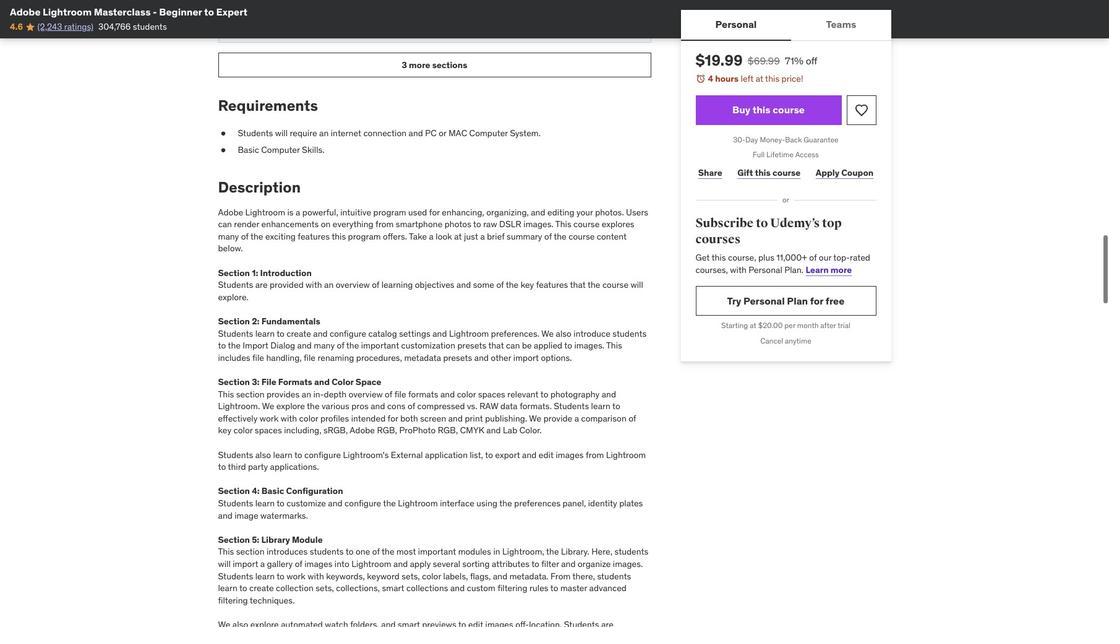 Task type: vqa. For each thing, say whether or not it's contained in the screenshot.
An inside Section 1: Introduction Students are provided with an overview of learning objectives and some of the key features that the course will explore.
yes



Task type: describe. For each thing, give the bounding box(es) containing it.
get this course, plus 11,000+ of our top-rated courses, with personal plan.
[[696, 252, 871, 275]]

(2,243 ratings)
[[37, 21, 93, 32]]

and down most
[[394, 558, 408, 569]]

provide
[[544, 412, 573, 423]]

summary
[[507, 230, 543, 241]]

basic inside section 4: basic configuration students learn to customize and configure the lightroom interface using the preferences panel, identity plates and image watermarks.
[[262, 485, 284, 496]]

to up dialog
[[277, 327, 285, 338]]

rules
[[530, 582, 549, 593]]

the down external on the left of page
[[383, 497, 396, 508]]

section for section 5: library module this section introduces students to one of the most important modules in lightroom, the library. here, students will import a gallery of images into lightroom and apply several sorting attributes to filter and organize images. students learn to work with keywords, keyword sets, color labels, flags, and metadata. from there, students learn to create collection sets, collections, smart collections and custom filtering rules to master advanced filtering techniques.
[[218, 533, 250, 545]]

of right summary
[[545, 230, 552, 241]]

images inside 'students also learn to configure lightroom's external application list, to export and edit images from lightroom to third party applications.'
[[556, 449, 584, 460]]

used
[[409, 206, 427, 217]]

and down attributes
[[493, 570, 508, 581]]

introduce
[[574, 327, 611, 338]]

images. inside adobe lightroom is a powerful, intuitive program used for enhancing, organizing, and editing your photos. users can render enhancements on everything from smartphone photos to raw dslr images. this course explores many of the exciting features this program offers. take a look at just a brief summary of the course content below.
[[524, 218, 554, 229]]

1 horizontal spatial or
[[783, 195, 790, 204]]

data
[[501, 400, 518, 411]]

to right list,
[[486, 449, 493, 460]]

3:
[[252, 376, 260, 387]]

smartphone
[[396, 218, 443, 229]]

course inside button
[[773, 103, 805, 116]]

from inside adobe lightroom is a powerful, intuitive program used for enhancing, organizing, and editing your photos. users can render enhancements on everything from smartphone photos to raw dslr images. this course explores many of the exciting features this program offers. take a look at just a brief summary of the course content below.
[[376, 218, 394, 229]]

1 vertical spatial spaces
[[255, 424, 282, 435]]

plan
[[788, 295, 809, 307]]

section inside section 3: file formats and color space this section provides an in-depth overview of file formats and color spaces relevant to photography and lightroom. we explore the various pros and cons of compressed vs. raw data formats. students learn to effectively work with color profiles intended for both screen and print publishing. we provide a comparison of key color spaces including, srgb, adobe rgb, prophoto rgb, cmyk and lab color.
[[236, 388, 265, 399]]

also inside section 2: fundamentals students learn to create and configure catalog settings and lightroom preferences. we also introduce students to the import dialog and many of the important customization presets that can be applied to images. this includes file handling, file renaming procedures, metadata presets and other import options.
[[556, 327, 572, 338]]

to up 'formats.'
[[541, 388, 549, 399]]

section 1: introduction students are provided with an overview of learning objectives and some of the key features that the course will explore.
[[218, 267, 644, 302]]

learn more
[[806, 264, 853, 275]]

editing
[[548, 206, 575, 217]]

file
[[262, 376, 276, 387]]

to left expert on the top
[[204, 6, 214, 18]]

this inside section 2: fundamentals students learn to create and configure catalog settings and lightroom preferences. we also introduce students to the import dialog and many of the important customization presets that can be applied to images. this includes file handling, file renaming procedures, metadata presets and other import options.
[[607, 339, 623, 351]]

plus
[[759, 252, 775, 263]]

4.6
[[10, 21, 23, 32]]

share
[[699, 167, 723, 178]]

cons
[[387, 400, 406, 411]]

the right using
[[500, 497, 513, 508]]

0 vertical spatial program
[[374, 206, 407, 217]]

0 vertical spatial an
[[319, 127, 329, 138]]

lightroom inside 'students also learn to configure lightroom's external application list, to export and edit images from lightroom to third party applications.'
[[606, 449, 646, 460]]

the down the editing at top
[[554, 230, 567, 241]]

many inside adobe lightroom is a powerful, intuitive program used for enhancing, organizing, and editing your photos. users can render enhancements on everything from smartphone photos to raw dslr images. this course explores many of the exciting features this program offers. take a look at just a brief summary of the course content below.
[[218, 230, 239, 241]]

create inside section 2: fundamentals students learn to create and configure catalog settings and lightroom preferences. we also introduce students to the import dialog and many of the important customization presets that can be applied to images. this includes file handling, file renaming procedures, metadata presets and other import options.
[[287, 327, 311, 338]]

with inside the section 1: introduction students are provided with an overview of learning objectives and some of the key features that the course will explore.
[[306, 279, 322, 290]]

students inside section 4: basic configuration students learn to customize and configure the lightroom interface using the preferences panel, identity plates and image watermarks.
[[218, 497, 253, 508]]

on
[[321, 218, 331, 229]]

0 vertical spatial spaces
[[478, 388, 506, 399]]

to left "one"
[[346, 546, 354, 557]]

of up both on the left bottom of page
[[408, 400, 415, 411]]

a left the look
[[429, 230, 434, 241]]

2 rgb, from the left
[[438, 424, 458, 435]]

the right some
[[506, 279, 519, 290]]

to inside the subscribe to udemy's top courses
[[756, 215, 769, 231]]

apply
[[410, 558, 431, 569]]

tab list containing personal
[[681, 10, 892, 41]]

the left most
[[382, 546, 395, 557]]

lightroom inside adobe lightroom is a powerful, intuitive program used for enhancing, organizing, and editing your photos. users can render enhancements on everything from smartphone photos to raw dslr images. this course explores many of the exciting features this program offers. take a look at just a brief summary of the course content below.
[[246, 206, 285, 217]]

0 vertical spatial computer
[[470, 127, 508, 138]]

color up the vs.
[[457, 388, 476, 399]]

back
[[786, 135, 803, 144]]

0 horizontal spatial file
[[253, 351, 264, 363]]

to up options. on the bottom of the page
[[565, 339, 573, 351]]

effectively
[[218, 412, 258, 423]]

including,
[[284, 424, 322, 435]]

apply coupon
[[816, 167, 874, 178]]

create inside section 5: library module this section introduces students to one of the most important modules in lightroom, the library. here, students will import a gallery of images into lightroom and apply several sorting attributes to filter and organize images. students learn to work with keywords, keyword sets, color labels, flags, and metadata. from there, students learn to create collection sets, collections, smart collections and custom filtering rules to master advanced filtering techniques.
[[250, 582, 274, 593]]

library.
[[561, 546, 590, 557]]

to left collection in the left of the page
[[240, 582, 247, 593]]

of inside get this course, plus 11,000+ of our top-rated courses, with personal plan.
[[810, 252, 817, 263]]

learn inside 'students also learn to configure lightroom's external application list, to export and edit images from lightroom to third party applications.'
[[273, 449, 293, 460]]

0 vertical spatial presets
[[458, 339, 487, 351]]

students inside section 2: fundamentals students learn to create and configure catalog settings and lightroom preferences. we also introduce students to the import dialog and many of the important customization presets that can be applied to images. this includes file handling, file renaming procedures, metadata presets and other import options.
[[218, 327, 253, 338]]

plates
[[620, 497, 643, 508]]

and left the image
[[218, 509, 233, 520]]

3 more sections
[[402, 58, 468, 70]]

and inside adobe lightroom is a powerful, intuitive program used for enhancing, organizing, and editing your photos. users can render enhancements on everything from smartphone photos to raw dslr images. this course explores many of the exciting features this program offers. take a look at just a brief summary of the course content below.
[[531, 206, 546, 217]]

section 3: file formats and color space this section provides an in-depth overview of file formats and color spaces relevant to photography and lightroom. we explore the various pros and cons of compressed vs. raw data formats. students learn to effectively work with color profiles intended for both screen and print publishing. we provide a comparison of key color spaces including, srgb, adobe rgb, prophoto rgb, cmyk and lab color.
[[218, 376, 637, 435]]

per
[[785, 321, 796, 330]]

file inside section 3: file formats and color space this section provides an in-depth overview of file formats and color spaces relevant to photography and lightroom. we explore the various pros and cons of compressed vs. raw data formats. students learn to effectively work with color profiles intended for both screen and print publishing. we provide a comparison of key color spaces including, srgb, adobe rgb, prophoto rgb, cmyk and lab color.
[[395, 388, 406, 399]]

wishlist image
[[855, 103, 869, 117]]

to up comparison
[[613, 400, 621, 411]]

we inside section 2: fundamentals students learn to create and configure catalog settings and lightroom preferences. we also introduce students to the import dialog and many of the important customization presets that can be applied to images. this includes file handling, file renaming procedures, metadata presets and other import options.
[[542, 327, 554, 338]]

this for buy
[[753, 103, 771, 116]]

1 vertical spatial we
[[262, 400, 274, 411]]

both
[[401, 412, 418, 423]]

71%
[[785, 54, 804, 67]]

import inside section 2: fundamentals students learn to create and configure catalog settings and lightroom preferences. we also introduce students to the import dialog and many of the important customization presets that can be applied to images. this includes file handling, file renaming procedures, metadata presets and other import options.
[[514, 351, 539, 363]]

section 4: basic configuration students learn to customize and configure the lightroom interface using the preferences panel, identity plates and image watermarks.
[[218, 485, 643, 520]]

relevant
[[508, 388, 539, 399]]

in-
[[313, 388, 324, 399]]

master
[[561, 582, 588, 593]]

masterclass
[[94, 6, 151, 18]]

and left the lab
[[487, 424, 501, 435]]

an inside section 3: file formats and color space this section provides an in-depth overview of file formats and color spaces relevant to photography and lightroom. we explore the various pros and cons of compressed vs. raw data formats. students learn to effectively work with color profiles intended for both screen and print publishing. we provide a comparison of key color spaces including, srgb, adobe rgb, prophoto rgb, cmyk and lab color.
[[302, 388, 311, 399]]

collections
[[407, 582, 449, 593]]

collection
[[276, 582, 314, 593]]

images. inside section 5: library module this section introduces students to one of the most important modules in lightroom, the library. here, students will import a gallery of images into lightroom and apply several sorting attributes to filter and organize images. students learn to work with keywords, keyword sets, color labels, flags, and metadata. from there, students learn to create collection sets, collections, smart collections and custom filtering rules to master advanced filtering techniques.
[[613, 558, 643, 569]]

students up into
[[310, 546, 344, 557]]

0 horizontal spatial sets,
[[316, 582, 334, 593]]

lightroom,
[[503, 546, 545, 557]]

2 vertical spatial personal
[[744, 295, 785, 307]]

day
[[746, 135, 759, 144]]

internet
[[331, 127, 362, 138]]

section for section 1: introduction students are provided with an overview of learning objectives and some of the key features that the course will explore.
[[218, 267, 250, 278]]

this for gift
[[756, 167, 771, 178]]

of left learning
[[372, 279, 380, 290]]

key inside the section 1: introduction students are provided with an overview of learning objectives and some of the key features that the course will explore.
[[521, 279, 534, 290]]

4
[[708, 73, 714, 84]]

skills.
[[302, 144, 325, 155]]

to inside adobe lightroom is a powerful, intuitive program used for enhancing, organizing, and editing your photos. users can render enhancements on everything from smartphone photos to raw dslr images. this course explores many of the exciting features this program offers. take a look at just a brief summary of the course content below.
[[474, 218, 482, 229]]

free
[[826, 295, 845, 307]]

procedures,
[[356, 351, 402, 363]]

and up customization
[[433, 327, 447, 338]]

to left third
[[218, 461, 226, 472]]

xsmall image for basic
[[218, 144, 228, 156]]

and down labels,
[[451, 582, 465, 593]]

party
[[248, 461, 268, 472]]

and up intended
[[371, 400, 385, 411]]

students also learn to configure lightroom's external application list, to export and edit images from lightroom to third party applications.
[[218, 449, 646, 472]]

render
[[234, 218, 260, 229]]

section for section 2: fundamentals students learn to create and configure catalog settings and lightroom preferences. we also introduce students to the import dialog and many of the important customization presets that can be applied to images. this includes file handling, file renaming procedures, metadata presets and other import options.
[[218, 315, 250, 326]]

0 vertical spatial at
[[756, 73, 764, 84]]

system.
[[510, 127, 541, 138]]

a right just
[[481, 230, 485, 241]]

this inside section 5: library module this section introduces students to one of the most important modules in lightroom, the library. here, students will import a gallery of images into lightroom and apply several sorting attributes to filter and organize images. students learn to work with keywords, keyword sets, color labels, flags, and metadata. from there, students learn to create collection sets, collections, smart collections and custom filtering rules to master advanced filtering techniques.
[[218, 546, 234, 557]]

catalog
[[369, 327, 397, 338]]

this inside section 3: file formats and color space this section provides an in-depth overview of file formats and color spaces relevant to photography and lightroom. we explore the various pros and cons of compressed vs. raw data formats. students learn to effectively work with color profiles intended for both screen and print publishing. we provide a comparison of key color spaces including, srgb, adobe rgb, prophoto rgb, cmyk and lab color.
[[218, 388, 234, 399]]

3
[[402, 58, 407, 70]]

the up renaming
[[347, 339, 359, 351]]

buy this course
[[733, 103, 805, 116]]

lightroom up (2,243 ratings)
[[43, 6, 92, 18]]

to up metadata.
[[532, 558, 540, 569]]

and inside 'students also learn to configure lightroom's external application list, to export and edit images from lightroom to third party applications.'
[[523, 449, 537, 460]]

for inside adobe lightroom is a powerful, intuitive program used for enhancing, organizing, and editing your photos. users can render enhancements on everything from smartphone photos to raw dslr images. this course explores many of the exciting features this program offers. take a look at just a brief summary of the course content below.
[[429, 206, 440, 217]]

the inside section 3: file formats and color space this section provides an in-depth overview of file formats and color spaces relevant to photography and lightroom. we explore the various pros and cons of compressed vs. raw data formats. students learn to effectively work with color profiles intended for both screen and print publishing. we provide a comparison of key color spaces including, srgb, adobe rgb, prophoto rgb, cmyk and lab color.
[[307, 400, 320, 411]]

to down gallery
[[277, 570, 285, 581]]

0 vertical spatial sets,
[[402, 570, 420, 581]]

top
[[823, 215, 842, 231]]

work for we
[[260, 412, 279, 423]]

students up advanced
[[598, 570, 632, 581]]

lightroom inside section 5: library module this section introduces students to one of the most important modules in lightroom, the library. here, students will import a gallery of images into lightroom and apply several sorting attributes to filter and organize images. students learn to work with keywords, keyword sets, color labels, flags, and metadata. from there, students learn to create collection sets, collections, smart collections and custom filtering rules to master advanced filtering techniques.
[[352, 558, 392, 569]]

features inside adobe lightroom is a powerful, intuitive program used for enhancing, organizing, and editing your photos. users can render enhancements on everything from smartphone photos to raw dslr images. this course explores many of the exciting features this program offers. take a look at just a brief summary of the course content below.
[[298, 230, 330, 241]]

section for section 3: file formats and color space this section provides an in-depth overview of file formats and color spaces relevant to photography and lightroom. we explore the various pros and cons of compressed vs. raw data formats. students learn to effectively work with color profiles intended for both screen and print publishing. we provide a comparison of key color spaces including, srgb, adobe rgb, prophoto rgb, cmyk and lab color.
[[218, 376, 250, 387]]

color.
[[520, 424, 542, 435]]

import inside section 5: library module this section introduces students to one of the most important modules in lightroom, the library. here, students will import a gallery of images into lightroom and apply several sorting attributes to filter and organize images. students learn to work with keywords, keyword sets, color labels, flags, and metadata. from there, students learn to create collection sets, collections, smart collections and custom filtering rules to master advanced filtering techniques.
[[233, 558, 258, 569]]

and down 'configuration'
[[328, 497, 343, 508]]

a inside section 3: file formats and color space this section provides an in-depth overview of file formats and color spaces relevant to photography and lightroom. we explore the various pros and cons of compressed vs. raw data formats. students learn to effectively work with color profiles intended for both screen and print publishing. we provide a comparison of key color spaces including, srgb, adobe rgb, prophoto rgb, cmyk and lab color.
[[575, 412, 579, 423]]

more for learn
[[831, 264, 853, 275]]

formats
[[409, 388, 439, 399]]

lightroom inside section 2: fundamentals students learn to create and configure catalog settings and lightroom preferences. we also introduce students to the import dialog and many of the important customization presets that can be applied to images. this includes file handling, file renaming procedures, metadata presets and other import options.
[[449, 327, 489, 338]]

of up cons on the left of page
[[385, 388, 393, 399]]

that inside the section 1: introduction students are provided with an overview of learning objectives and some of the key features that the course will explore.
[[570, 279, 586, 290]]

of down introduces
[[295, 558, 303, 569]]

that inside section 2: fundamentals students learn to create and configure catalog settings and lightroom preferences. we also introduce students to the import dialog and many of the important customization presets that can be applied to images. this includes file handling, file renaming procedures, metadata presets and other import options.
[[489, 339, 504, 351]]

students inside section 5: library module this section introduces students to one of the most important modules in lightroom, the library. here, students will import a gallery of images into lightroom and apply several sorting attributes to filter and organize images. students learn to work with keywords, keyword sets, color labels, flags, and metadata. from there, students learn to create collection sets, collections, smart collections and custom filtering rules to master advanced filtering techniques.
[[218, 570, 253, 581]]

interface
[[440, 497, 475, 508]]

work for of
[[287, 570, 306, 581]]

are
[[255, 279, 268, 290]]

gallery
[[267, 558, 293, 569]]

and down library.
[[562, 558, 576, 569]]

1 vertical spatial program
[[348, 230, 381, 241]]

your
[[577, 206, 594, 217]]

publishing.
[[485, 412, 528, 423]]

0 horizontal spatial basic
[[238, 144, 259, 155]]

color up 'including,'
[[299, 412, 319, 423]]

students inside section 3: file formats and color space this section provides an in-depth overview of file formats and color spaces relevant to photography and lightroom. we explore the various pros and cons of compressed vs. raw data formats. students learn to effectively work with color profiles intended for both screen and print publishing. we provide a comparison of key color spaces including, srgb, adobe rgb, prophoto rgb, cmyk and lab color.
[[554, 400, 589, 411]]

will for section 5: library module this section introduces students to one of the most important modules in lightroom, the library. here, students will import a gallery of images into lightroom and apply several sorting attributes to filter and organize images. students learn to work with keywords, keyword sets, color labels, flags, and metadata. from there, students learn to create collection sets, collections, smart collections and custom filtering rules to master advanced filtering techniques.
[[218, 558, 231, 569]]

and up compressed
[[441, 388, 455, 399]]

configure inside 'students also learn to configure lightroom's external application list, to export and edit images from lightroom to third party applications.'
[[305, 449, 341, 460]]

and up comparison
[[602, 388, 617, 399]]

can inside section 2: fundamentals students learn to create and configure catalog settings and lightroom preferences. we also introduce students to the import dialog and many of the important customization presets that can be applied to images. this includes file handling, file renaming procedures, metadata presets and other import options.
[[506, 339, 520, 351]]

$19.99 $69.99 71% off
[[696, 51, 818, 70]]

gift this course
[[738, 167, 801, 178]]

adobe for adobe lightroom is a powerful, intuitive program used for enhancing, organizing, and editing your photos. users can render enhancements on everything from smartphone photos to raw dslr images. this course explores many of the exciting features this program offers. take a look at just a brief summary of the course content below.
[[218, 206, 243, 217]]

metadata
[[404, 351, 441, 363]]

from inside 'students also learn to configure lightroom's external application list, to export and edit images from lightroom to third party applications.'
[[586, 449, 604, 460]]

sections
[[432, 58, 468, 70]]

more for 3
[[409, 58, 431, 70]]

try personal plan for free link
[[696, 286, 877, 316]]

will for section 1: introduction students are provided with an overview of learning objectives and some of the key features that the course will explore.
[[631, 279, 644, 290]]

gift
[[738, 167, 754, 178]]

this inside adobe lightroom is a powerful, intuitive program used for enhancing, organizing, and editing your photos. users can render enhancements on everything from smartphone photos to raw dslr images. this course explores many of the exciting features this program offers. take a look at just a brief summary of the course content below.
[[556, 218, 572, 229]]

students will require an internet connection and pc or mac computer system.
[[238, 127, 541, 138]]

to up includes
[[218, 339, 226, 351]]

most
[[397, 546, 416, 557]]

and left other
[[475, 351, 489, 363]]

our
[[820, 252, 832, 263]]

a inside section 5: library module this section introduces students to one of the most important modules in lightroom, the library. here, students will import a gallery of images into lightroom and apply several sorting attributes to filter and organize images. students learn to work with keywords, keyword sets, color labels, flags, and metadata. from there, students learn to create collection sets, collections, smart collections and custom filtering rules to master advanced filtering techniques.
[[261, 558, 265, 569]]

options.
[[541, 351, 572, 363]]

connection
[[364, 127, 407, 138]]

applications.
[[270, 461, 319, 472]]

brief
[[487, 230, 505, 241]]

with inside section 5: library module this section introduces students to one of the most important modules in lightroom, the library. here, students will import a gallery of images into lightroom and apply several sorting attributes to filter and organize images. students learn to work with keywords, keyword sets, color labels, flags, and metadata. from there, students learn to create collection sets, collections, smart collections and custom filtering rules to master advanced filtering techniques.
[[308, 570, 324, 581]]

configure inside section 4: basic configuration students learn to customize and configure the lightroom interface using the preferences panel, identity plates and image watermarks.
[[345, 497, 381, 508]]

off
[[806, 54, 818, 67]]

of inside section 2: fundamentals students learn to create and configure catalog settings and lightroom preferences. we also introduce students to the import dialog and many of the important customization presets that can be applied to images. this includes file handling, file renaming procedures, metadata presets and other import options.
[[337, 339, 345, 351]]

the up filter
[[547, 546, 559, 557]]

explore.
[[218, 291, 249, 302]]

overview inside the section 1: introduction students are provided with an overview of learning objectives and some of the key features that the course will explore.
[[336, 279, 370, 290]]



Task type: locate. For each thing, give the bounding box(es) containing it.
to down from
[[551, 582, 559, 593]]

0 vertical spatial basic
[[238, 144, 259, 155]]

0 vertical spatial configure
[[330, 327, 367, 338]]

personal inside button
[[716, 18, 757, 31]]

subscribe to udemy's top courses
[[696, 215, 842, 247]]

this right buy
[[753, 103, 771, 116]]

section inside section 5: library module this section introduces students to one of the most important modules in lightroom, the library. here, students will import a gallery of images into lightroom and apply several sorting attributes to filter and organize images. students learn to work with keywords, keyword sets, color labels, flags, and metadata. from there, students learn to create collection sets, collections, smart collections and custom filtering rules to master advanced filtering techniques.
[[218, 533, 250, 545]]

important inside section 2: fundamentals students learn to create and configure catalog settings and lightroom preferences. we also introduce students to the import dialog and many of the important customization presets that can be applied to images. this includes file handling, file renaming procedures, metadata presets and other import options.
[[361, 339, 399, 351]]

1 vertical spatial basic
[[262, 485, 284, 496]]

0 horizontal spatial adobe
[[10, 6, 41, 18]]

color up collections
[[422, 570, 441, 581]]

0 vertical spatial images.
[[524, 218, 554, 229]]

many up renaming
[[314, 339, 335, 351]]

1 horizontal spatial import
[[514, 351, 539, 363]]

0 horizontal spatial import
[[233, 558, 258, 569]]

images. up summary
[[524, 218, 554, 229]]

requirements
[[218, 95, 318, 114]]

1 vertical spatial filtering
[[218, 594, 248, 605]]

0 vertical spatial many
[[218, 230, 239, 241]]

program down everything
[[348, 230, 381, 241]]

course inside the section 1: introduction students are provided with an overview of learning objectives and some of the key features that the course will explore.
[[603, 279, 629, 290]]

1 vertical spatial features
[[537, 279, 569, 290]]

of
[[241, 230, 249, 241], [545, 230, 552, 241], [810, 252, 817, 263], [372, 279, 380, 290], [497, 279, 504, 290], [337, 339, 345, 351], [385, 388, 393, 399], [408, 400, 415, 411], [629, 412, 637, 423], [372, 546, 380, 557], [295, 558, 303, 569]]

0 horizontal spatial from
[[376, 218, 394, 229]]

1 horizontal spatial file
[[304, 351, 316, 363]]

of right "one"
[[372, 546, 380, 557]]

key inside section 3: file formats and color space this section provides an in-depth overview of file formats and color spaces relevant to photography and lightroom. we explore the various pros and cons of compressed vs. raw data formats. students learn to effectively work with color profiles intended for both screen and print publishing. we provide a comparison of key color spaces including, srgb, adobe rgb, prophoto rgb, cmyk and lab color.
[[218, 424, 232, 435]]

personal
[[716, 18, 757, 31], [749, 264, 783, 275], [744, 295, 785, 307]]

this up courses,
[[712, 252, 726, 263]]

using
[[477, 497, 498, 508]]

1 horizontal spatial computer
[[470, 127, 508, 138]]

section 2: fundamentals students learn to create and configure catalog settings and lightroom preferences. we also introduce students to the import dialog and many of the important customization presets that can be applied to images. this includes file handling, file renaming procedures, metadata presets and other import options.
[[218, 315, 647, 363]]

take
[[409, 230, 427, 241]]

course,
[[729, 252, 757, 263]]

more
[[409, 58, 431, 70], [831, 264, 853, 275]]

a right the is
[[296, 206, 300, 217]]

0 horizontal spatial also
[[255, 449, 271, 460]]

from down comparison
[[586, 449, 604, 460]]

1 vertical spatial images.
[[575, 339, 605, 351]]

xsmall image for students
[[218, 127, 228, 139]]

collections,
[[336, 582, 380, 593]]

1 horizontal spatial filtering
[[498, 582, 528, 593]]

color inside section 5: library module this section introduces students to one of the most important modules in lightroom, the library. here, students will import a gallery of images into lightroom and apply several sorting attributes to filter and organize images. students learn to work with keywords, keyword sets, color labels, flags, and metadata. from there, students learn to create collection sets, collections, smart collections and custom filtering rules to master advanced filtering techniques.
[[422, 570, 441, 581]]

many up below.
[[218, 230, 239, 241]]

rated
[[851, 252, 871, 263]]

import down 5:
[[233, 558, 258, 569]]

1 horizontal spatial basic
[[262, 485, 284, 496]]

1 rgb, from the left
[[377, 424, 397, 435]]

adobe inside section 3: file formats and color space this section provides an in-depth overview of file formats and color spaces relevant to photography and lightroom. we explore the various pros and cons of compressed vs. raw data formats. students learn to effectively work with color profiles intended for both screen and print publishing. we provide a comparison of key color spaces including, srgb, adobe rgb, prophoto rgb, cmyk and lab color.
[[350, 424, 375, 435]]

1 vertical spatial overview
[[349, 388, 383, 399]]

adobe inside adobe lightroom is a powerful, intuitive program used for enhancing, organizing, and editing your photos. users can render enhancements on everything from smartphone photos to raw dslr images. this course explores many of the exciting features this program offers. take a look at just a brief summary of the course content below.
[[218, 206, 243, 217]]

learn inside section 4: basic configuration students learn to customize and configure the lightroom interface using the preferences panel, identity plates and image watermarks.
[[255, 497, 275, 508]]

the up includes
[[228, 339, 241, 351]]

0 vertical spatial features
[[298, 230, 330, 241]]

0 vertical spatial overview
[[336, 279, 370, 290]]

0 vertical spatial section
[[236, 388, 265, 399]]

2:
[[252, 315, 260, 326]]

0 vertical spatial xsmall image
[[218, 127, 228, 139]]

this down introduce
[[607, 339, 623, 351]]

apply coupon button
[[814, 160, 877, 185]]

0 horizontal spatial many
[[218, 230, 239, 241]]

1 horizontal spatial many
[[314, 339, 335, 351]]

1 vertical spatial key
[[218, 424, 232, 435]]

a
[[296, 206, 300, 217], [429, 230, 434, 241], [481, 230, 485, 241], [575, 412, 579, 423], [261, 558, 265, 569]]

2 vertical spatial images.
[[613, 558, 643, 569]]

images
[[556, 449, 584, 460], [305, 558, 333, 569]]

0 horizontal spatial images
[[305, 558, 333, 569]]

will inside section 5: library module this section introduces students to one of the most important modules in lightroom, the library. here, students will import a gallery of images into lightroom and apply several sorting attributes to filter and organize images. students learn to work with keywords, keyword sets, color labels, flags, and metadata. from there, students learn to create collection sets, collections, smart collections and custom filtering rules to master advanced filtering techniques.
[[218, 558, 231, 569]]

features down summary
[[537, 279, 569, 290]]

an up skills.
[[319, 127, 329, 138]]

with inside section 3: file formats and color space this section provides an in-depth overview of file formats and color spaces relevant to photography and lightroom. we explore the various pros and cons of compressed vs. raw data formats. students learn to effectively work with color profiles intended for both screen and print publishing. we provide a comparison of key color spaces including, srgb, adobe rgb, prophoto rgb, cmyk and lab color.
[[281, 412, 297, 423]]

1 vertical spatial important
[[418, 546, 456, 557]]

settings
[[399, 327, 431, 338]]

work down explore
[[260, 412, 279, 423]]

attributes
[[492, 558, 530, 569]]

0 vertical spatial import
[[514, 351, 539, 363]]

2 xsmall image from the top
[[218, 144, 228, 156]]

and
[[409, 127, 423, 138], [531, 206, 546, 217], [457, 279, 471, 290], [313, 327, 328, 338], [433, 327, 447, 338], [298, 339, 312, 351], [475, 351, 489, 363], [315, 376, 330, 387], [441, 388, 455, 399], [602, 388, 617, 399], [371, 400, 385, 411], [449, 412, 463, 423], [487, 424, 501, 435], [523, 449, 537, 460], [328, 497, 343, 508], [218, 509, 233, 520], [394, 558, 408, 569], [562, 558, 576, 569], [493, 570, 508, 581], [451, 582, 465, 593]]

and left the pc
[[409, 127, 423, 138]]

overview inside section 3: file formats and color space this section provides an in-depth overview of file formats and color spaces relevant to photography and lightroom. we explore the various pros and cons of compressed vs. raw data formats. students learn to effectively work with color profiles intended for both screen and print publishing. we provide a comparison of key color spaces including, srgb, adobe rgb, prophoto rgb, cmyk and lab color.
[[349, 388, 383, 399]]

this down $69.99
[[766, 73, 780, 84]]

for left free
[[811, 295, 824, 307]]

section left 1:
[[218, 267, 250, 278]]

2 section from the top
[[218, 315, 250, 326]]

xsmall image
[[218, 127, 228, 139], [218, 144, 228, 156]]

everything
[[333, 218, 374, 229]]

0 vertical spatial we
[[542, 327, 554, 338]]

spaces down effectively at the left of the page
[[255, 424, 282, 435]]

formats
[[278, 376, 313, 387]]

of down render
[[241, 230, 249, 241]]

this right the gift
[[756, 167, 771, 178]]

5 section from the top
[[218, 533, 250, 545]]

images inside section 5: library module this section introduces students to one of the most important modules in lightroom, the library. here, students will import a gallery of images into lightroom and apply several sorting attributes to filter and organize images. students learn to work with keywords, keyword sets, color labels, flags, and metadata. from there, students learn to create collection sets, collections, smart collections and custom filtering rules to master advanced filtering techniques.
[[305, 558, 333, 569]]

price!
[[782, 73, 804, 84]]

module
[[292, 533, 323, 545]]

1 horizontal spatial sets,
[[402, 570, 420, 581]]

0 vertical spatial can
[[218, 218, 232, 229]]

important up several
[[418, 546, 456, 557]]

images. inside section 2: fundamentals students learn to create and configure catalog settings and lightroom preferences. we also introduce students to the import dialog and many of the important customization presets that can be applied to images. this includes file handling, file renaming procedures, metadata presets and other import options.
[[575, 339, 605, 351]]

third
[[228, 461, 246, 472]]

import down be
[[514, 351, 539, 363]]

profiles
[[321, 412, 349, 423]]

2 vertical spatial will
[[218, 558, 231, 569]]

1 vertical spatial for
[[811, 295, 824, 307]]

1 vertical spatial personal
[[749, 264, 783, 275]]

1 horizontal spatial images
[[556, 449, 584, 460]]

file
[[253, 351, 264, 363], [304, 351, 316, 363], [395, 388, 406, 399]]

2 vertical spatial adobe
[[350, 424, 375, 435]]

to inside section 4: basic configuration students learn to customize and configure the lightroom interface using the preferences panel, identity plates and image watermarks.
[[277, 497, 285, 508]]

an left in-
[[302, 388, 311, 399]]

overview left learning
[[336, 279, 370, 290]]

2 vertical spatial an
[[302, 388, 311, 399]]

1 horizontal spatial that
[[570, 279, 586, 290]]

features down on on the left top
[[298, 230, 330, 241]]

4:
[[252, 485, 260, 496]]

2 horizontal spatial file
[[395, 388, 406, 399]]

section inside section 3: file formats and color space this section provides an in-depth overview of file formats and color spaces relevant to photography and lightroom. we explore the various pros and cons of compressed vs. raw data formats. students learn to effectively work with color profiles intended for both screen and print publishing. we provide a comparison of key color spaces including, srgb, adobe rgb, prophoto rgb, cmyk and lab color.
[[218, 376, 250, 387]]

alarm image
[[696, 74, 706, 84]]

also up applied
[[556, 327, 572, 338]]

1 vertical spatial images
[[305, 558, 333, 569]]

0 vertical spatial images
[[556, 449, 584, 460]]

metadata.
[[510, 570, 549, 581]]

0 horizontal spatial features
[[298, 230, 330, 241]]

below.
[[218, 242, 243, 253]]

at inside starting at $20.00 per month after trial cancel anytime
[[750, 321, 757, 330]]

more right 3
[[409, 58, 431, 70]]

more inside button
[[409, 58, 431, 70]]

this left introduces
[[218, 546, 234, 557]]

overview
[[336, 279, 370, 290], [349, 388, 383, 399]]

cmyk
[[460, 424, 485, 435]]

and inside the section 1: introduction students are provided with an overview of learning objectives and some of the key features that the course will explore.
[[457, 279, 471, 290]]

0 horizontal spatial rgb,
[[377, 424, 397, 435]]

content
[[597, 230, 627, 241]]

enhancing,
[[442, 206, 485, 217]]

can down preferences.
[[506, 339, 520, 351]]

1 vertical spatial at
[[455, 230, 462, 241]]

students inside the section 1: introduction students are provided with an overview of learning objectives and some of the key features that the course will explore.
[[218, 279, 253, 290]]

the down in-
[[307, 400, 320, 411]]

1 vertical spatial can
[[506, 339, 520, 351]]

0 horizontal spatial can
[[218, 218, 232, 229]]

some
[[473, 279, 495, 290]]

0 horizontal spatial important
[[361, 339, 399, 351]]

2 section from the top
[[236, 546, 265, 557]]

of left our
[[810, 252, 817, 263]]

2 vertical spatial we
[[529, 412, 542, 423]]

and up renaming
[[313, 327, 328, 338]]

photography
[[551, 388, 600, 399]]

is
[[288, 206, 294, 217]]

1 vertical spatial adobe
[[218, 206, 243, 217]]

adobe for adobe lightroom masterclass - beginner to expert
[[10, 6, 41, 18]]

we
[[542, 327, 554, 338], [262, 400, 274, 411], [529, 412, 542, 423]]

students up third
[[218, 449, 253, 460]]

color
[[457, 388, 476, 399], [299, 412, 319, 423], [234, 424, 253, 435], [422, 570, 441, 581]]

learn inside section 2: fundamentals students learn to create and configure catalog settings and lightroom preferences. we also introduce students to the import dialog and many of the important customization presets that can be applied to images. this includes file handling, file renaming procedures, metadata presets and other import options.
[[255, 327, 275, 338]]

1 vertical spatial computer
[[261, 144, 300, 155]]

this inside buy this course button
[[753, 103, 771, 116]]

lightroom inside section 4: basic configuration students learn to customize and configure the lightroom interface using the preferences panel, identity plates and image watermarks.
[[398, 497, 438, 508]]

raw
[[480, 400, 499, 411]]

2 vertical spatial configure
[[345, 497, 381, 508]]

file up cons on the left of page
[[395, 388, 406, 399]]

image
[[235, 509, 259, 520]]

dslr
[[500, 218, 522, 229]]

1 horizontal spatial work
[[287, 570, 306, 581]]

students inside 'students also learn to configure lightroom's external application list, to export and edit images from lightroom to third party applications.'
[[218, 449, 253, 460]]

0 vertical spatial more
[[409, 58, 431, 70]]

basic up description
[[238, 144, 259, 155]]

1 horizontal spatial will
[[275, 127, 288, 138]]

images. up advanced
[[613, 558, 643, 569]]

1 horizontal spatial can
[[506, 339, 520, 351]]

can inside adobe lightroom is a powerful, intuitive program used for enhancing, organizing, and editing your photos. users can render enhancements on everything from smartphone photos to raw dslr images. this course explores many of the exciting features this program offers. take a look at just a brief summary of the course content below.
[[218, 218, 232, 229]]

lifetime
[[767, 150, 794, 159]]

students up import
[[218, 327, 253, 338]]

at inside adobe lightroom is a powerful, intuitive program used for enhancing, organizing, and editing your photos. users can render enhancements on everything from smartphone photos to raw dslr images. this course explores many of the exciting features this program offers. take a look at just a brief summary of the course content below.
[[455, 230, 462, 241]]

configure inside section 2: fundamentals students learn to create and configure catalog settings and lightroom preferences. we also introduce students to the import dialog and many of the important customization presets that can be applied to images. this includes file handling, file renaming procedures, metadata presets and other import options.
[[330, 327, 367, 338]]

for down cons on the left of page
[[388, 412, 399, 423]]

0 horizontal spatial filtering
[[218, 594, 248, 605]]

1 horizontal spatial features
[[537, 279, 569, 290]]

0 vertical spatial filtering
[[498, 582, 528, 593]]

1 horizontal spatial also
[[556, 327, 572, 338]]

expert
[[216, 6, 248, 18]]

configure up renaming
[[330, 327, 367, 338]]

0 vertical spatial will
[[275, 127, 288, 138]]

with down 'course,'
[[731, 264, 747, 275]]

students inside section 2: fundamentals students learn to create and configure catalog settings and lightroom preferences. we also introduce students to the import dialog and many of the important customization presets that can be applied to images. this includes file handling, file renaming procedures, metadata presets and other import options.
[[613, 327, 647, 338]]

explore
[[277, 400, 305, 411]]

key right some
[[521, 279, 534, 290]]

4 section from the top
[[218, 485, 250, 496]]

section
[[218, 267, 250, 278], [218, 315, 250, 326], [218, 376, 250, 387], [218, 485, 250, 496], [218, 533, 250, 545]]

images left into
[[305, 558, 333, 569]]

1 section from the top
[[236, 388, 265, 399]]

this
[[556, 218, 572, 229], [607, 339, 623, 351], [218, 388, 234, 399], [218, 546, 234, 557]]

filtering left techniques.
[[218, 594, 248, 605]]

overview down "space"
[[349, 388, 383, 399]]

0 vertical spatial create
[[287, 327, 311, 338]]

of right some
[[497, 279, 504, 290]]

0 vertical spatial work
[[260, 412, 279, 423]]

explores
[[602, 218, 635, 229]]

create
[[287, 327, 311, 338], [250, 582, 274, 593]]

organize
[[578, 558, 611, 569]]

introduces
[[267, 546, 308, 557]]

images right edit
[[556, 449, 584, 460]]

1 vertical spatial section
[[236, 546, 265, 557]]

comparison
[[582, 412, 627, 423]]

1 horizontal spatial adobe
[[218, 206, 243, 217]]

more down top-
[[831, 264, 853, 275]]

trial
[[838, 321, 851, 330]]

11,000+
[[777, 252, 808, 263]]

there,
[[573, 570, 596, 581]]

handling,
[[266, 351, 302, 363]]

several
[[433, 558, 461, 569]]

course
[[773, 103, 805, 116], [773, 167, 801, 178], [574, 218, 600, 229], [569, 230, 595, 241], [603, 279, 629, 290]]

30-day money-back guarantee full lifetime access
[[734, 135, 839, 159]]

1 section from the top
[[218, 267, 250, 278]]

also inside 'students also learn to configure lightroom's external application list, to export and edit images from lightroom to third party applications.'
[[255, 449, 271, 460]]

subscribe
[[696, 215, 754, 231]]

this inside get this course, plus 11,000+ of our top-rated courses, with personal plan.
[[712, 252, 726, 263]]

section inside section 5: library module this section introduces students to one of the most important modules in lightroom, the library. here, students will import a gallery of images into lightroom and apply several sorting attributes to filter and organize images. students learn to work with keywords, keyword sets, color labels, flags, and metadata. from there, students learn to create collection sets, collections, smart collections and custom filtering rules to master advanced filtering techniques.
[[236, 546, 265, 557]]

section inside section 4: basic configuration students learn to customize and configure the lightroom interface using the preferences panel, identity plates and image watermarks.
[[218, 485, 250, 496]]

1 horizontal spatial key
[[521, 279, 534, 290]]

learn inside section 3: file formats and color space this section provides an in-depth overview of file formats and color spaces relevant to photography and lightroom. we explore the various pros and cons of compressed vs. raw data formats. students learn to effectively work with color profiles intended for both screen and print publishing. we provide a comparison of key color spaces including, srgb, adobe rgb, prophoto rgb, cmyk and lab color.
[[592, 400, 611, 411]]

gift this course link
[[735, 160, 804, 185]]

adobe up render
[[218, 206, 243, 217]]

fundamentals
[[262, 315, 321, 326]]

to left raw
[[474, 218, 482, 229]]

1 vertical spatial create
[[250, 582, 274, 593]]

1 vertical spatial sets,
[[316, 582, 334, 593]]

this inside gift this course link
[[756, 167, 771, 178]]

with inside get this course, plus 11,000+ of our top-rated courses, with personal plan.
[[731, 264, 747, 275]]

will inside the section 1: introduction students are provided with an overview of learning objectives and some of the key features that the course will explore.
[[631, 279, 644, 290]]

0 vertical spatial adobe
[[10, 6, 41, 18]]

tab list
[[681, 10, 892, 41]]

this inside adobe lightroom is a powerful, intuitive program used for enhancing, organizing, and editing your photos. users can render enhancements on everything from smartphone photos to raw dslr images. this course explores many of the exciting features this program offers. take a look at just a brief summary of the course content below.
[[332, 230, 346, 241]]

section for section 4: basic configuration students learn to customize and configure the lightroom interface using the preferences panel, identity plates and image watermarks.
[[218, 485, 250, 496]]

sets,
[[402, 570, 420, 581], [316, 582, 334, 593]]

work inside section 3: file formats and color space this section provides an in-depth overview of file formats and color spaces relevant to photography and lightroom. we explore the various pros and cons of compressed vs. raw data formats. students learn to effectively work with color profiles intended for both screen and print publishing. we provide a comparison of key color spaces including, srgb, adobe rgb, prophoto rgb, cmyk and lab color.
[[260, 412, 279, 423]]

this up lightroom.
[[218, 388, 234, 399]]

features inside the section 1: introduction students are provided with an overview of learning objectives and some of the key features that the course will explore.
[[537, 279, 569, 290]]

1 vertical spatial many
[[314, 339, 335, 351]]

adobe up 4.6
[[10, 6, 41, 18]]

section 5: library module this section introduces students to one of the most important modules in lightroom, the library. here, students will import a gallery of images into lightroom and apply several sorting attributes to filter and organize images. students learn to work with keywords, keyword sets, color labels, flags, and metadata. from there, students learn to create collection sets, collections, smart collections and custom filtering rules to master advanced filtering techniques.
[[218, 533, 649, 605]]

3 section from the top
[[218, 376, 250, 387]]

ratings)
[[64, 21, 93, 32]]

students down -
[[133, 21, 167, 32]]

2 vertical spatial at
[[750, 321, 757, 330]]

5:
[[252, 533, 260, 545]]

photos.
[[596, 206, 624, 217]]

teams button
[[792, 10, 892, 40]]

rgb,
[[377, 424, 397, 435], [438, 424, 458, 435]]

many inside section 2: fundamentals students learn to create and configure catalog settings and lightroom preferences. we also introduce students to the import dialog and many of the important customization presets that can be applied to images. this includes file handling, file renaming procedures, metadata presets and other import options.
[[314, 339, 335, 351]]

top-
[[834, 252, 851, 263]]

lightroom down "one"
[[352, 558, 392, 569]]

1 horizontal spatial for
[[429, 206, 440, 217]]

0 vertical spatial personal
[[716, 18, 757, 31]]

1 vertical spatial also
[[255, 449, 271, 460]]

a right provide
[[575, 412, 579, 423]]

powerful,
[[303, 206, 338, 217]]

an inside the section 1: introduction students are provided with an overview of learning objectives and some of the key features that the course will explore.
[[324, 279, 334, 290]]

1 vertical spatial presets
[[444, 351, 473, 363]]

1 vertical spatial more
[[831, 264, 853, 275]]

watermarks.
[[261, 509, 308, 520]]

section down "3:"
[[236, 388, 265, 399]]

to left udemy's
[[756, 215, 769, 231]]

we up applied
[[542, 327, 554, 338]]

be
[[522, 339, 532, 351]]

1 horizontal spatial images.
[[575, 339, 605, 351]]

adobe lightroom is a powerful, intuitive program used for enhancing, organizing, and editing your photos. users can render enhancements on everything from smartphone photos to raw dslr images. this course explores many of the exciting features this program offers. take a look at just a brief summary of the course content below.
[[218, 206, 649, 253]]

and right dialog
[[298, 339, 312, 351]]

section left "3:"
[[218, 376, 250, 387]]

section inside section 2: fundamentals students learn to create and configure catalog settings and lightroom preferences. we also introduce students to the import dialog and many of the important customization presets that can be applied to images. this includes file handling, file renaming procedures, metadata presets and other import options.
[[218, 315, 250, 326]]

(2,243
[[37, 21, 62, 32]]

section inside the section 1: introduction students are provided with an overview of learning objectives and some of the key features that the course will explore.
[[218, 267, 250, 278]]

0 vertical spatial or
[[439, 127, 447, 138]]

can left render
[[218, 218, 232, 229]]

0 horizontal spatial will
[[218, 558, 231, 569]]

1 horizontal spatial spaces
[[478, 388, 506, 399]]

work inside section 5: library module this section introduces students to one of the most important modules in lightroom, the library. here, students will import a gallery of images into lightroom and apply several sorting attributes to filter and organize images. students learn to work with keywords, keyword sets, color labels, flags, and metadata. from there, students learn to create collection sets, collections, smart collections and custom filtering rules to master advanced filtering techniques.
[[287, 570, 306, 581]]

lightroom up render
[[246, 206, 285, 217]]

xsmall image down requirements
[[218, 127, 228, 139]]

0 horizontal spatial create
[[250, 582, 274, 593]]

1 horizontal spatial important
[[418, 546, 456, 557]]

images. down introduce
[[575, 339, 605, 351]]

2 horizontal spatial adobe
[[350, 424, 375, 435]]

we down provides
[[262, 400, 274, 411]]

2 horizontal spatial for
[[811, 295, 824, 307]]

students right here,
[[615, 546, 649, 557]]

0 vertical spatial important
[[361, 339, 399, 351]]

presets down customization
[[444, 351, 473, 363]]

spaces
[[478, 388, 506, 399], [255, 424, 282, 435]]

1 vertical spatial xsmall image
[[218, 144, 228, 156]]

1 vertical spatial from
[[586, 449, 604, 460]]

vs.
[[467, 400, 478, 411]]

2 vertical spatial for
[[388, 412, 399, 423]]

section left 5:
[[218, 533, 250, 545]]

to up applications.
[[295, 449, 303, 460]]

0 vertical spatial key
[[521, 279, 534, 290]]

color down effectively at the left of the page
[[234, 424, 253, 435]]

at
[[756, 73, 764, 84], [455, 230, 462, 241], [750, 321, 757, 330]]

$19.99
[[696, 51, 743, 70]]

and left print
[[449, 412, 463, 423]]

the up introduce
[[588, 279, 601, 290]]

and up in-
[[315, 376, 330, 387]]

filtering down metadata.
[[498, 582, 528, 593]]

techniques.
[[250, 594, 295, 605]]

the down render
[[251, 230, 263, 241]]

0 horizontal spatial for
[[388, 412, 399, 423]]

various
[[322, 400, 350, 411]]

create up techniques.
[[250, 582, 274, 593]]

money-
[[760, 135, 786, 144]]

0 vertical spatial for
[[429, 206, 440, 217]]

this for get
[[712, 252, 726, 263]]

0 vertical spatial from
[[376, 218, 394, 229]]

1 xsmall image from the top
[[218, 127, 228, 139]]

with down explore
[[281, 412, 297, 423]]

of right comparison
[[629, 412, 637, 423]]

for inside section 3: file formats and color space this section provides an in-depth overview of file formats and color spaces relevant to photography and lightroom. we explore the various pros and cons of compressed vs. raw data formats. students learn to effectively work with color profiles intended for both screen and print publishing. we provide a comparison of key color spaces including, srgb, adobe rgb, prophoto rgb, cmyk and lab color.
[[388, 412, 399, 423]]

with up collection in the left of the page
[[308, 570, 324, 581]]

important inside section 5: library module this section introduces students to one of the most important modules in lightroom, the library. here, students will import a gallery of images into lightroom and apply several sorting attributes to filter and organize images. students learn to work with keywords, keyword sets, color labels, flags, and metadata. from there, students learn to create collection sets, collections, smart collections and custom filtering rules to master advanced filtering techniques.
[[418, 546, 456, 557]]

configuration
[[286, 485, 343, 496]]

students down requirements
[[238, 127, 273, 138]]

an right 'provided' at the top left
[[324, 279, 334, 290]]

personal inside get this course, plus 11,000+ of our top-rated courses, with personal plan.
[[749, 264, 783, 275]]

2 horizontal spatial will
[[631, 279, 644, 290]]

look
[[436, 230, 452, 241]]

1 vertical spatial configure
[[305, 449, 341, 460]]



